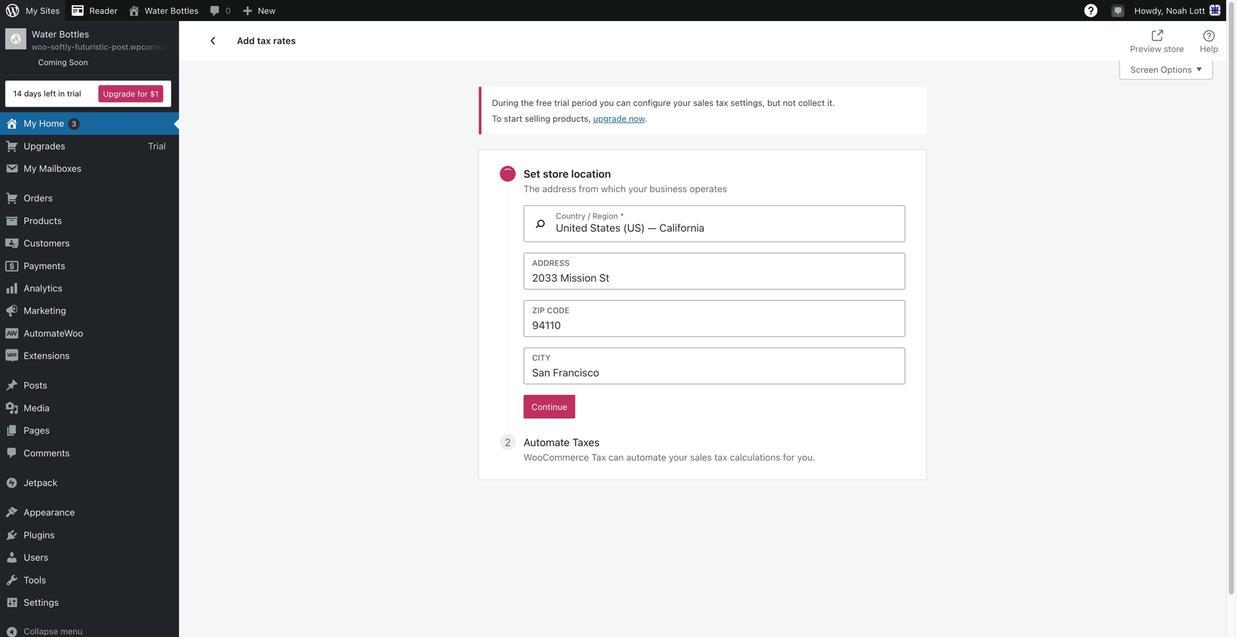 Task type: locate. For each thing, give the bounding box(es) containing it.
plugins
[[24, 529, 55, 540]]

my
[[26, 6, 38, 15], [24, 118, 37, 129], [24, 163, 37, 174]]

0 horizontal spatial for
[[137, 89, 148, 98]]

sales left calculations
[[690, 452, 712, 463]]

store inside set store location the address from which your business operates
[[543, 168, 569, 180]]

trial
[[67, 89, 81, 98], [554, 98, 569, 108]]

1 vertical spatial tax
[[716, 98, 728, 108]]

2 vertical spatial your
[[669, 452, 688, 463]]

1 vertical spatial water
[[32, 29, 57, 39]]

0 vertical spatial sales
[[693, 98, 714, 108]]

0 vertical spatial store
[[1164, 44, 1184, 54]]

can up upgrade now link
[[616, 98, 631, 108]]

tab list containing preview store
[[1122, 21, 1226, 61]]

trial
[[148, 140, 166, 151]]

can right the tax
[[609, 452, 624, 463]]

sales inside the automate taxes woocommerce tax can automate your sales tax calculations for you.
[[690, 452, 712, 463]]

bottles inside water bottles woo-softly-futuristic-post.wpcomstaging.com coming soon
[[59, 29, 89, 39]]

1 horizontal spatial for
[[783, 452, 795, 463]]

your inside the automate taxes woocommerce tax can automate your sales tax calculations for you.
[[669, 452, 688, 463]]

jetpack
[[24, 477, 57, 488]]

options
[[1161, 64, 1192, 74]]

store up "options"
[[1164, 44, 1184, 54]]

screen options
[[1131, 64, 1192, 74]]

preview
[[1130, 44, 1162, 54]]

my left sites
[[26, 6, 38, 15]]

location
[[571, 168, 611, 180]]

pages
[[24, 425, 50, 436]]

2 vertical spatial tax
[[714, 452, 727, 463]]

1 horizontal spatial store
[[1164, 44, 1184, 54]]

1 vertical spatial my
[[24, 118, 37, 129]]

analytics
[[24, 283, 62, 294]]

0 vertical spatial my
[[26, 6, 38, 15]]

coming
[[38, 58, 67, 67]]

$1
[[150, 89, 159, 98]]

water up woo-
[[32, 29, 57, 39]]

tools
[[24, 575, 46, 585]]

automate
[[626, 452, 666, 463]]

3
[[72, 120, 76, 128]]

1 vertical spatial your
[[628, 183, 647, 194]]

preview store button
[[1122, 21, 1192, 61]]

tax left calculations
[[714, 452, 727, 463]]

sales
[[693, 98, 714, 108], [690, 452, 712, 463]]

tax left settings,
[[716, 98, 728, 108]]

/
[[588, 211, 590, 221]]

2 vertical spatial my
[[24, 163, 37, 174]]

my inside my sites link
[[26, 6, 38, 15]]

store inside button
[[1164, 44, 1184, 54]]

tax right the add
[[257, 35, 271, 46]]

posts link
[[0, 374, 179, 397]]

not
[[783, 98, 796, 108]]

trial inside main menu navigation
[[67, 89, 81, 98]]

1 horizontal spatial water
[[145, 6, 168, 15]]

collapse
[[24, 626, 58, 636]]

0 horizontal spatial trial
[[67, 89, 81, 98]]

zip
[[532, 306, 545, 315]]

*
[[620, 211, 624, 221]]

0 vertical spatial water
[[145, 6, 168, 15]]

operates
[[690, 183, 727, 194]]

for left $1 in the top left of the page
[[137, 89, 148, 98]]

water up the post.wpcomstaging.com
[[145, 6, 168, 15]]

collect
[[798, 98, 825, 108]]

upgrade for $1
[[103, 89, 159, 98]]

your right which
[[628, 183, 647, 194]]

bottles up the softly-
[[59, 29, 89, 39]]

water inside water bottles woo-softly-futuristic-post.wpcomstaging.com coming soon
[[32, 29, 57, 39]]

days
[[24, 89, 42, 98]]

marketing link
[[0, 300, 179, 322]]

payments link
[[0, 255, 179, 277]]

tax inside during the free trial period you can configure your sales tax settings, but not collect it. to start selling products, upgrade now .
[[716, 98, 728, 108]]

calculations
[[730, 452, 781, 463]]

new
[[258, 6, 276, 15]]

extensions link
[[0, 345, 179, 367]]

my sites link
[[0, 0, 65, 21]]

trial right free at the left top of the page
[[554, 98, 569, 108]]

country / region *
[[556, 211, 624, 221]]

selling
[[525, 114, 550, 123]]

0 vertical spatial can
[[616, 98, 631, 108]]

woocommerce
[[524, 452, 589, 463]]

1 vertical spatial for
[[783, 452, 795, 463]]

can inside the automate taxes woocommerce tax can automate your sales tax calculations for you.
[[609, 452, 624, 463]]

.
[[645, 114, 647, 123]]

tax
[[257, 35, 271, 46], [716, 98, 728, 108], [714, 452, 727, 463]]

upgrade
[[103, 89, 135, 98]]

posts
[[24, 380, 47, 391]]

ZIP Code text field
[[532, 315, 897, 336]]

tab list
[[1122, 21, 1226, 61]]

screen options button
[[1119, 60, 1213, 80]]

0 vertical spatial for
[[137, 89, 148, 98]]

now
[[629, 114, 645, 123]]

lott
[[1190, 6, 1205, 15]]

my inside my mailboxes link
[[24, 163, 37, 174]]

water inside water bottles link
[[145, 6, 168, 15]]

your right configure
[[673, 98, 691, 108]]

configure
[[633, 98, 671, 108]]

my left home
[[24, 118, 37, 129]]

0 horizontal spatial bottles
[[59, 29, 89, 39]]

which
[[601, 183, 626, 194]]

your inside during the free trial period you can configure your sales tax settings, but not collect it. to start selling products, upgrade now .
[[673, 98, 691, 108]]

sales left settings,
[[693, 98, 714, 108]]

your right automate
[[669, 452, 688, 463]]

0 vertical spatial bottles
[[170, 6, 199, 15]]

for inside upgrade for $1 button
[[137, 89, 148, 98]]

water bottles
[[145, 6, 199, 15]]

plugins link
[[0, 524, 179, 546]]

it.
[[827, 98, 835, 108]]

appearance link
[[0, 501, 179, 524]]

products,
[[553, 114, 591, 123]]

1 horizontal spatial trial
[[554, 98, 569, 108]]

1 vertical spatial sales
[[690, 452, 712, 463]]

1 vertical spatial bottles
[[59, 29, 89, 39]]

set
[[524, 168, 540, 180]]

bottles inside toolbar navigation
[[170, 6, 199, 15]]

trial right "in" at the left top of the page
[[67, 89, 81, 98]]

my down upgrades
[[24, 163, 37, 174]]

0 vertical spatial your
[[673, 98, 691, 108]]

menu
[[60, 626, 83, 636]]

during the free trial period you can configure your sales tax settings, but not collect it. to start selling products, upgrade now .
[[492, 98, 835, 123]]

post.wpcomstaging.com
[[112, 42, 203, 51]]

store up address
[[543, 168, 569, 180]]

bottles left 0 link at the left
[[170, 6, 199, 15]]

for left 'you.' at bottom
[[783, 452, 795, 463]]

settings,
[[731, 98, 765, 108]]

store
[[1164, 44, 1184, 54], [543, 168, 569, 180]]

1 vertical spatial can
[[609, 452, 624, 463]]

bottles
[[170, 6, 199, 15], [59, 29, 89, 39]]

automatewoo link
[[0, 322, 179, 345]]

0 horizontal spatial water
[[32, 29, 57, 39]]

taxes
[[572, 436, 600, 449]]

1 vertical spatial store
[[543, 168, 569, 180]]

can inside during the free trial period you can configure your sales tax settings, but not collect it. to start selling products, upgrade now .
[[616, 98, 631, 108]]

0 horizontal spatial store
[[543, 168, 569, 180]]

1 horizontal spatial bottles
[[170, 6, 199, 15]]

but
[[767, 98, 781, 108]]

water
[[145, 6, 168, 15], [32, 29, 57, 39]]



Task type: describe. For each thing, give the bounding box(es) containing it.
help
[[1200, 44, 1218, 54]]

upgrade
[[593, 114, 626, 123]]

14
[[13, 89, 22, 98]]

continue button
[[524, 395, 575, 419]]

you
[[600, 98, 614, 108]]

notification image
[[1113, 5, 1123, 15]]

collapse menu
[[24, 626, 83, 636]]

reader
[[89, 6, 118, 15]]

customers
[[24, 238, 70, 249]]

my for my mailboxes
[[24, 163, 37, 174]]

payments
[[24, 260, 65, 271]]

left
[[44, 89, 56, 98]]

zip code
[[532, 306, 569, 315]]

my home 3
[[24, 118, 76, 129]]

settings link
[[0, 591, 179, 614]]

add
[[237, 35, 255, 46]]

for inside the automate taxes woocommerce tax can automate your sales tax calculations for you.
[[783, 452, 795, 463]]

add tax rates
[[237, 35, 296, 46]]

from
[[579, 183, 599, 194]]

products link
[[0, 210, 179, 232]]

sales inside during the free trial period you can configure your sales tax settings, but not collect it. to start selling products, upgrade now .
[[693, 98, 714, 108]]

trial inside during the free trial period you can configure your sales tax settings, but not collect it. to start selling products, upgrade now .
[[554, 98, 569, 108]]

to
[[492, 114, 502, 123]]

collapse menu button
[[0, 621, 179, 637]]

automate
[[524, 436, 570, 449]]

during
[[492, 98, 519, 108]]

automate taxes woocommerce tax can automate your sales tax calculations for you.
[[524, 436, 815, 463]]

Address text field
[[532, 267, 897, 288]]

howdy, noah lott
[[1135, 6, 1205, 15]]

media link
[[0, 397, 179, 419]]

the
[[521, 98, 534, 108]]

analytics link
[[0, 277, 179, 300]]

my for my home 3
[[24, 118, 37, 129]]

upgrades
[[24, 140, 65, 151]]

tax inside the automate taxes woocommerce tax can automate your sales tax calculations for you.
[[714, 452, 727, 463]]

woo-
[[32, 42, 51, 51]]

water for water bottles woo-softly-futuristic-post.wpcomstaging.com coming soon
[[32, 29, 57, 39]]

mailboxes
[[39, 163, 81, 174]]

bottles for water bottles
[[170, 6, 199, 15]]

new link
[[236, 0, 281, 21]]

home
[[39, 118, 64, 129]]

address
[[532, 258, 570, 268]]

my mailboxes link
[[0, 157, 179, 180]]

media
[[24, 402, 50, 413]]

water for water bottles
[[145, 6, 168, 15]]

tax
[[592, 452, 606, 463]]

help button
[[1192, 21, 1226, 61]]

extensions
[[24, 350, 70, 361]]

region
[[592, 211, 618, 221]]

14 days left in trial
[[13, 89, 81, 98]]

customers link
[[0, 232, 179, 255]]

my mailboxes
[[24, 163, 81, 174]]

screen
[[1131, 64, 1159, 74]]

continue
[[532, 402, 567, 412]]

main menu navigation
[[0, 21, 203, 637]]

in
[[58, 89, 65, 98]]

noah
[[1166, 6, 1187, 15]]

country
[[556, 211, 586, 221]]

bottles for water bottles woo-softly-futuristic-post.wpcomstaging.com coming soon
[[59, 29, 89, 39]]

the
[[524, 183, 540, 194]]

orders
[[24, 193, 53, 204]]

settings
[[24, 597, 59, 608]]

Country / Region * search field
[[548, 218, 897, 238]]

sites
[[40, 6, 60, 15]]

orders link
[[0, 187, 179, 210]]

automatewoo
[[24, 328, 83, 339]]

your inside set store location the address from which your business operates
[[628, 183, 647, 194]]

you.
[[797, 452, 815, 463]]

softly-
[[51, 42, 75, 51]]

comments
[[24, 447, 70, 458]]

comments link
[[0, 442, 179, 464]]

preview store
[[1130, 44, 1184, 54]]

business
[[650, 183, 687, 194]]

City text field
[[532, 362, 897, 383]]

futuristic-
[[75, 42, 112, 51]]

soon
[[69, 58, 88, 67]]

toolbar navigation
[[0, 0, 1226, 24]]

appearance
[[24, 507, 75, 518]]

city
[[532, 353, 551, 362]]

0 vertical spatial tax
[[257, 35, 271, 46]]

products
[[24, 215, 62, 226]]

rates
[[273, 35, 296, 46]]

2
[[505, 436, 511, 449]]

store for set
[[543, 168, 569, 180]]

my sites
[[26, 6, 60, 15]]

tools link
[[0, 569, 179, 591]]

marketing
[[24, 305, 66, 316]]

my for my sites
[[26, 6, 38, 15]]

0
[[226, 6, 231, 15]]

upgrade now link
[[593, 114, 645, 123]]

store for preview
[[1164, 44, 1184, 54]]

start
[[504, 114, 522, 123]]

users
[[24, 552, 48, 563]]

0 link
[[204, 0, 236, 21]]



Task type: vqa. For each thing, say whether or not it's contained in the screenshot.
/
yes



